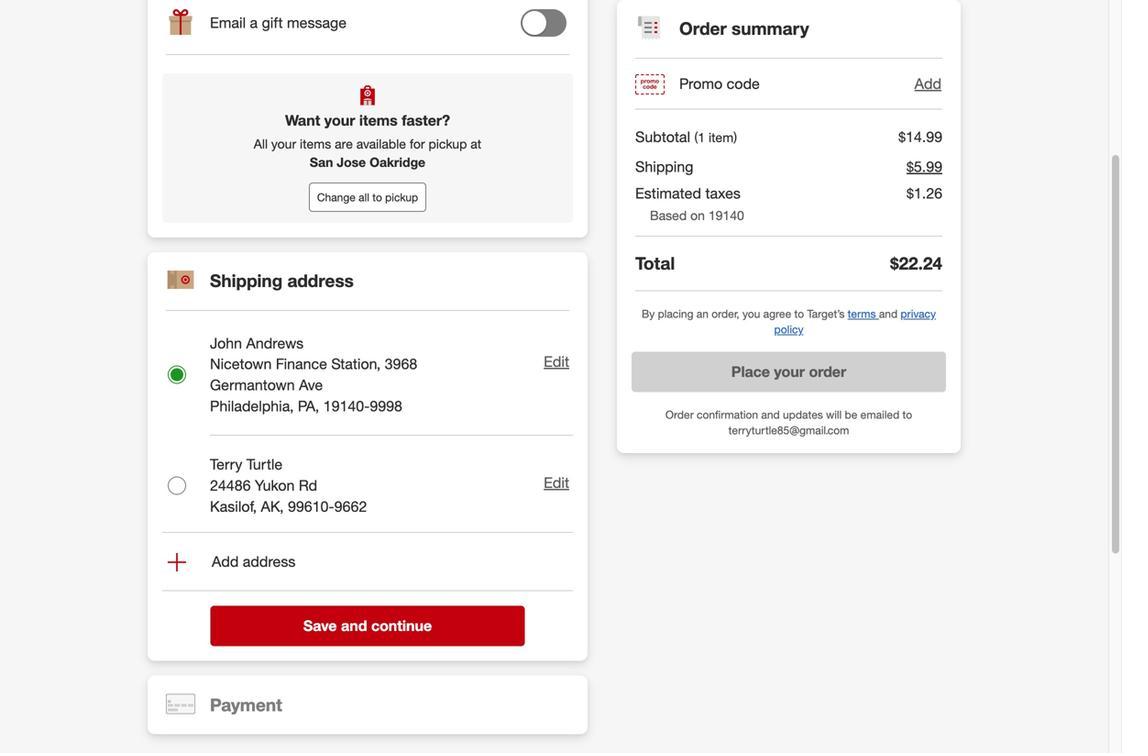 Task type: vqa. For each thing, say whether or not it's contained in the screenshot.
Spring getaway Image
no



Task type: locate. For each thing, give the bounding box(es) containing it.
terry turtle 24486 yukon rd kasilof , ak , 99610-9662
[[210, 456, 367, 515]]

terryturtle85@gmail.com
[[729, 424, 850, 437]]

pickup down oakridge
[[385, 190, 418, 204]]

0 horizontal spatial items
[[300, 136, 331, 152]]

ave
[[299, 376, 323, 394]]

2 vertical spatial and
[[341, 617, 367, 635]]

0 horizontal spatial and
[[341, 617, 367, 635]]

edit button
[[544, 351, 570, 372], [544, 473, 570, 494]]

order
[[680, 18, 727, 39], [666, 408, 694, 422]]

placing
[[658, 307, 694, 320]]

, 3968 germantown ave
[[210, 355, 418, 394]]

1 horizontal spatial pickup
[[429, 136, 467, 152]]

address inside the add address save and continue
[[243, 552, 296, 570]]

save
[[303, 617, 337, 635]]

your inside button
[[775, 363, 805, 381]]

0 vertical spatial order
[[680, 18, 727, 39]]

your for place
[[775, 363, 805, 381]]

order up promo
[[680, 18, 727, 39]]

place your order button
[[632, 352, 947, 392]]

finance
[[276, 355, 327, 373]]

philadelphia , pa , 19140-9998
[[210, 397, 403, 415]]

want
[[285, 111, 320, 129]]

privacy
[[901, 307, 937, 320]]

estimated
[[636, 184, 702, 202]]

0 horizontal spatial your
[[271, 136, 296, 152]]

0 vertical spatial shipping
[[636, 158, 694, 176]]

0 vertical spatial to
[[373, 190, 382, 204]]

change all to pickup
[[317, 190, 418, 204]]

0 vertical spatial add
[[915, 75, 942, 92]]

and inside the order confirmation and updates will be emailed to terryturtle85@gmail.com
[[762, 408, 780, 422]]

order left confirmation
[[666, 408, 694, 422]]

be
[[845, 408, 858, 422]]

0 vertical spatial edit button
[[544, 351, 570, 372]]

2 horizontal spatial to
[[903, 408, 913, 422]]

based on 19140
[[650, 207, 745, 223]]

order for order summary
[[680, 18, 727, 39]]

address for add
[[243, 552, 296, 570]]

0 horizontal spatial pickup
[[385, 190, 418, 204]]

1 vertical spatial order
[[666, 408, 694, 422]]

0 horizontal spatial add
[[212, 552, 239, 570]]

pickup inside "button"
[[385, 190, 418, 204]]

add down kasilof
[[212, 552, 239, 570]]

1 horizontal spatial add
[[915, 75, 942, 92]]

$22.24
[[891, 253, 943, 274]]

1 vertical spatial to
[[795, 307, 805, 320]]

1 vertical spatial edit button
[[544, 473, 570, 494]]

0 vertical spatial edit
[[544, 353, 570, 370]]

station
[[331, 355, 377, 373]]

0 vertical spatial pickup
[[429, 136, 467, 152]]

your for want
[[325, 111, 355, 129]]

all
[[359, 190, 370, 204]]

privacy policy link
[[775, 307, 937, 336]]

and right save
[[341, 617, 367, 635]]

items
[[359, 111, 398, 129], [300, 136, 331, 152]]

address up andrews
[[288, 270, 354, 291]]

0 horizontal spatial to
[[373, 190, 382, 204]]

1 vertical spatial and
[[762, 408, 780, 422]]

add
[[915, 75, 942, 92], [212, 552, 239, 570]]

1 vertical spatial your
[[271, 136, 296, 152]]

change
[[317, 190, 356, 204]]

0 horizontal spatial shipping
[[210, 270, 283, 291]]

2 vertical spatial your
[[775, 363, 805, 381]]

summary
[[732, 18, 810, 39]]

total
[[636, 253, 675, 274]]

subtotal
[[636, 128, 691, 146]]

24486
[[210, 477, 251, 495]]

to right emailed
[[903, 408, 913, 422]]

1 vertical spatial address
[[243, 552, 296, 570]]

your left order
[[775, 363, 805, 381]]

, left 3968
[[377, 355, 381, 373]]

pickup
[[429, 136, 467, 152], [385, 190, 418, 204]]

your up are
[[325, 111, 355, 129]]

confirmation
[[697, 408, 759, 422]]

0 vertical spatial address
[[288, 270, 354, 291]]

items up 'available'
[[359, 111, 398, 129]]

nicetown finance station
[[210, 355, 377, 373]]

add for add
[[915, 75, 942, 92]]

1 horizontal spatial items
[[359, 111, 398, 129]]

add for add address save and continue
[[212, 552, 239, 570]]

order
[[809, 363, 847, 381]]

2 horizontal spatial your
[[775, 363, 805, 381]]

, left pa
[[290, 397, 294, 415]]

items up san
[[300, 136, 331, 152]]

change all to pickup button
[[309, 182, 427, 212]]

1 vertical spatial pickup
[[385, 190, 418, 204]]

1 horizontal spatial shipping
[[636, 158, 694, 176]]

terry
[[210, 456, 243, 474]]

1 vertical spatial shipping
[[210, 270, 283, 291]]

0 vertical spatial your
[[325, 111, 355, 129]]

updates
[[783, 408, 824, 422]]

add address save and continue
[[212, 552, 432, 635]]

jose
[[337, 154, 366, 170]]

shipping
[[636, 158, 694, 176], [210, 270, 283, 291]]

None radio
[[168, 366, 186, 384], [168, 477, 186, 495], [168, 366, 186, 384], [168, 477, 186, 495]]

pickup left at
[[429, 136, 467, 152]]

shipping up estimated at the top
[[636, 158, 694, 176]]

will
[[827, 408, 842, 422]]

turtle
[[247, 456, 283, 474]]

by
[[642, 307, 655, 320]]

2 vertical spatial to
[[903, 408, 913, 422]]

your
[[325, 111, 355, 129], [271, 136, 296, 152], [775, 363, 805, 381]]

1 horizontal spatial and
[[762, 408, 780, 422]]

germantown
[[210, 376, 295, 394]]

add up $14.99
[[915, 75, 942, 92]]

yukon
[[255, 477, 295, 495]]

payment
[[210, 694, 282, 715]]

2 horizontal spatial and
[[880, 307, 898, 320]]

1 vertical spatial add
[[212, 552, 239, 570]]

9998
[[370, 397, 403, 415]]

1 edit from the top
[[544, 353, 570, 370]]

order inside the order confirmation and updates will be emailed to terryturtle85@gmail.com
[[666, 408, 694, 422]]

99610-
[[288, 498, 335, 515]]

(1
[[695, 129, 705, 145]]

at
[[471, 136, 482, 152]]

your right all
[[271, 136, 296, 152]]

available
[[357, 136, 406, 152]]

to right the all
[[373, 190, 382, 204]]

nicetown
[[210, 355, 272, 373]]

and
[[880, 307, 898, 320], [762, 408, 780, 422], [341, 617, 367, 635]]

faster?
[[402, 111, 450, 129]]

and right terms
[[880, 307, 898, 320]]

,
[[377, 355, 381, 373], [290, 397, 294, 415], [315, 397, 319, 415], [253, 498, 257, 515], [280, 498, 284, 515]]

address down ak
[[243, 552, 296, 570]]

add inside button
[[915, 75, 942, 92]]

terms link
[[848, 307, 880, 320]]

1 horizontal spatial your
[[325, 111, 355, 129]]

andrews
[[246, 334, 304, 352]]

9662
[[334, 498, 367, 515]]

to up policy
[[795, 307, 805, 320]]

1 vertical spatial edit
[[544, 474, 570, 492]]

shipping address
[[210, 270, 354, 291]]

add inside the add address save and continue
[[212, 552, 239, 570]]

0 vertical spatial and
[[880, 307, 898, 320]]

to
[[373, 190, 382, 204], [795, 307, 805, 320], [903, 408, 913, 422]]

address
[[288, 270, 354, 291], [243, 552, 296, 570]]

shipping up john andrews at left top
[[210, 270, 283, 291]]

and up terryturtle85@gmail.com
[[762, 408, 780, 422]]

by placing an order, you agree to target's terms and
[[642, 307, 901, 320]]

promo
[[680, 75, 723, 92]]

2 edit from the top
[[544, 474, 570, 492]]



Task type: describe. For each thing, give the bounding box(es) containing it.
shipping for shipping address
[[210, 270, 283, 291]]

, inside , 3968 germantown ave
[[377, 355, 381, 373]]

save and continue button
[[211, 606, 525, 646]]

philadelphia
[[210, 397, 290, 415]]

add address button
[[148, 533, 296, 590]]

$1.26
[[907, 184, 943, 202]]

2 edit button from the top
[[544, 473, 570, 494]]

3968
[[385, 355, 418, 373]]

address for shipping
[[288, 270, 354, 291]]

for
[[410, 136, 425, 152]]

gift
[[262, 14, 283, 32]]

want your items faster? all your items are available for pickup at san jose oakridge
[[254, 111, 482, 170]]

order for order confirmation and updates will be emailed to terryturtle85@gmail.com
[[666, 408, 694, 422]]

john andrews
[[210, 334, 304, 352]]

1 vertical spatial items
[[300, 136, 331, 152]]

continue
[[371, 617, 432, 635]]

taxes
[[706, 184, 741, 202]]

$5.99 button
[[907, 154, 943, 180]]

emailed
[[861, 408, 900, 422]]

a
[[250, 14, 258, 32]]

order,
[[712, 307, 740, 320]]

$5.99
[[907, 158, 943, 176]]

19140
[[709, 207, 745, 223]]

place your order
[[732, 363, 847, 381]]

code
[[727, 75, 760, 92]]

order summary
[[680, 18, 810, 39]]

john
[[210, 334, 242, 352]]

$14.99
[[899, 128, 943, 146]]

0 vertical spatial items
[[359, 111, 398, 129]]

place
[[732, 363, 770, 381]]

estimated taxes
[[636, 184, 741, 202]]

based
[[650, 207, 687, 223]]

, down the yukon
[[280, 498, 284, 515]]

pa
[[298, 397, 315, 415]]

to inside "button"
[[373, 190, 382, 204]]

item)
[[709, 129, 737, 145]]

19140-
[[324, 397, 370, 415]]

privacy policy
[[775, 307, 937, 336]]

pickup inside want your items faster? all your items are available for pickup at san jose oakridge
[[429, 136, 467, 152]]

target's
[[808, 307, 845, 320]]

terms
[[848, 307, 876, 320]]

1 edit button from the top
[[544, 351, 570, 372]]

promo code
[[680, 75, 760, 92]]

are
[[335, 136, 353, 152]]

1 horizontal spatial to
[[795, 307, 805, 320]]

san
[[310, 154, 333, 170]]

all
[[254, 136, 268, 152]]

ak
[[261, 498, 280, 515]]

rd
[[299, 477, 317, 495]]

message
[[287, 14, 347, 32]]

oakridge
[[370, 154, 426, 170]]

, left ak
[[253, 498, 257, 515]]

order confirmation and updates will be emailed to terryturtle85@gmail.com
[[666, 408, 913, 437]]

email a gift message
[[210, 14, 347, 32]]

subtotal (1 item)
[[636, 128, 737, 146]]

, down ave
[[315, 397, 319, 415]]

an
[[697, 307, 709, 320]]

and inside the add address save and continue
[[341, 617, 367, 635]]

to inside the order confirmation and updates will be emailed to terryturtle85@gmail.com
[[903, 408, 913, 422]]

on
[[691, 207, 705, 223]]

agree
[[764, 307, 792, 320]]

kasilof
[[210, 498, 253, 515]]

policy
[[775, 322, 804, 336]]

you
[[743, 307, 761, 320]]

shipping for shipping
[[636, 158, 694, 176]]

add button
[[914, 72, 943, 95]]

email
[[210, 14, 246, 32]]



